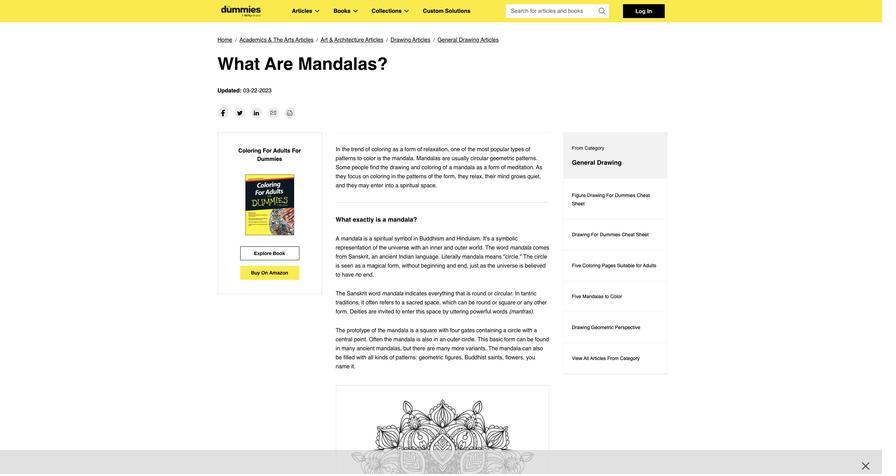 Task type: locate. For each thing, give the bounding box(es) containing it.
general drawing tab
[[564, 133, 668, 179]]

no
[[356, 272, 362, 278]]

is up but
[[410, 328, 414, 334]]

cheat inside the figure drawing for dummies cheat sheet
[[637, 193, 650, 198]]

0 vertical spatial general
[[438, 37, 458, 43]]

you
[[527, 355, 536, 361]]

the
[[342, 146, 350, 153], [468, 146, 476, 153], [383, 156, 391, 162], [381, 165, 389, 171], [398, 174, 405, 180], [435, 174, 442, 180], [379, 245, 387, 251], [488, 263, 496, 269], [378, 328, 386, 334], [385, 337, 392, 343]]

0 horizontal spatial adults
[[273, 148, 291, 154]]

what for what are mandalas?
[[218, 54, 260, 74]]

1 horizontal spatial patterns
[[407, 174, 427, 180]]

0 vertical spatial square
[[499, 300, 516, 306]]

general for general drawing articles
[[438, 37, 458, 43]]

hinduism.
[[457, 236, 482, 242]]

2 vertical spatial are
[[427, 346, 435, 352]]

what for what exactly is a mandala?
[[336, 216, 351, 223]]

0 horizontal spatial coloring
[[239, 148, 261, 154]]

a up mandala.
[[400, 146, 403, 153]]

spiritual inside in the trend of coloring as a form of relaxation, one of the most popular types of patterns to color is the mandala. mandalas are usually circular geometric patterns. some people find the drawing and coloring of a mandala as a form of meditation. as they focus on coloring in the patterns of the form, they relax, their mind grows quiet, and they may enter into a spiritual space.
[[400, 183, 419, 189]]

& right art
[[330, 37, 333, 43]]

academics & the arts articles
[[240, 37, 314, 43]]

patterns up the space.
[[407, 174, 427, 180]]

sacred
[[406, 300, 423, 306]]

1 horizontal spatial geometric
[[490, 156, 515, 162]]

1 vertical spatial category
[[620, 356, 640, 362]]

universe
[[389, 245, 410, 251], [497, 263, 518, 269]]

adults
[[273, 148, 291, 154], [643, 263, 657, 269]]

1 horizontal spatial spiritual
[[400, 183, 419, 189]]

dummies inside 'coloring for adults for dummies'
[[257, 156, 282, 162]]

1 vertical spatial cheat
[[622, 232, 635, 238]]

0 vertical spatial an
[[423, 245, 429, 251]]

0 vertical spatial enter
[[371, 183, 384, 189]]

outer inside is a spiritual symbol in buddhism and hinduism. it's a symbolic representation of the universe with an inner and outer world. the word
[[455, 245, 468, 251]]

drawing geometric perspective link
[[564, 312, 668, 343]]

1 horizontal spatial an
[[423, 245, 429, 251]]

circle inside the prototype of the mandala is a square with four gates containing a circle with a central point. often the mandala is also in an outer circle. this basic form can be found in many ancient mandalas, but there are many more variants. the mandala can also be filled with all kinds of patterns: geometric figures, buddhist saints, flowers, you name it.
[[508, 328, 521, 334]]

form up mandala.
[[405, 146, 416, 153]]

mandalas inside five mandalas to color link
[[583, 294, 604, 300]]

as down the "circular"
[[477, 165, 483, 171]]

general inside tab
[[572, 159, 596, 166]]

in
[[648, 8, 653, 14], [336, 146, 341, 153], [515, 291, 520, 297]]

square down circular.
[[499, 300, 516, 306]]

what left exactly
[[336, 216, 351, 223]]

in the trend of coloring as a form of relaxation, one of the most popular types of patterns to color is the mandala. mandalas are usually circular geometric patterns. some people find the drawing and coloring of a mandala as a form of meditation. as they focus on coloring in the patterns of the form, they relax, their mind grows quiet, and they may enter into a spiritual space.
[[336, 146, 543, 189]]

0 horizontal spatial be
[[336, 355, 342, 361]]

may
[[359, 183, 369, 189]]

0 vertical spatial mandalas
[[417, 156, 441, 162]]

art & architecture articles link
[[321, 35, 384, 45]]

0 horizontal spatial form
[[405, 146, 416, 153]]

quiet,
[[528, 174, 541, 180]]

category up 'general drawing' at right top
[[585, 145, 605, 151]]

the inside comes from sanskrit, an ancient indian language. literally mandala means "circle." the circle is seen as a magical form, without beginning and end, just as the universe is believed to have no end.
[[488, 263, 496, 269]]

for inside the figure drawing for dummies cheat sheet
[[607, 193, 614, 198]]

1 vertical spatial what
[[336, 216, 351, 223]]

open collections list image
[[405, 10, 409, 13]]

end.
[[363, 272, 374, 278]]

1 vertical spatial five
[[572, 294, 582, 300]]

sheet up for
[[637, 232, 649, 238]]

2 vertical spatial coloring
[[371, 174, 390, 180]]

1 horizontal spatial be
[[469, 300, 475, 306]]

form, inside in the trend of coloring as a form of relaxation, one of the most popular types of patterns to color is the mandala. mandalas are usually circular geometric patterns. some people find the drawing and coloring of a mandala as a form of meditation. as they focus on coloring in the patterns of the form, they relax, their mind grows quiet, and they may enter into a spiritual space.
[[444, 174, 457, 180]]

mandala up just
[[463, 254, 484, 260]]

1 horizontal spatial &
[[330, 37, 333, 43]]

the inside academics & the arts articles link
[[274, 37, 283, 43]]

square down space
[[420, 328, 437, 334]]

1 vertical spatial form
[[489, 165, 500, 171]]

outer inside the prototype of the mandala is a square with four gates containing a circle with a central point. often the mandala is also in an outer circle. this basic form can be found in many ancient mandalas, but there are many more variants. the mandala can also be filled with all kinds of patterns: geometric figures, buddhist saints, flowers, you name it.
[[448, 337, 460, 343]]

2 horizontal spatial in
[[648, 8, 653, 14]]

spiritual left the space.
[[400, 183, 419, 189]]

0 horizontal spatial category
[[585, 145, 605, 151]]

mandala up mandalas,
[[387, 328, 409, 334]]

0 horizontal spatial &
[[268, 37, 272, 43]]

an up language.
[[423, 245, 429, 251]]

general for general drawing
[[572, 159, 596, 166]]

view all articles from category
[[572, 356, 640, 362]]

the up often
[[378, 328, 386, 334]]

word down symbolic
[[497, 245, 509, 251]]

that
[[456, 291, 465, 297]]

to up people
[[358, 156, 362, 162]]

mandalas down relaxation,
[[417, 156, 441, 162]]

is down "circle."
[[520, 263, 524, 269]]

focus
[[348, 174, 361, 180]]

2 horizontal spatial form
[[504, 337, 516, 343]]

a down sanskrit,
[[363, 263, 366, 269]]

for inside 'link'
[[592, 232, 599, 238]]

0 vertical spatial from
[[572, 145, 584, 151]]

is up representation
[[364, 236, 368, 242]]

with
[[411, 245, 421, 251], [439, 328, 449, 334], [523, 328, 533, 334], [357, 355, 367, 361]]

2 vertical spatial dummies
[[600, 232, 621, 238]]

is inside in the trend of coloring as a form of relaxation, one of the most popular types of patterns to color is the mandala. mandalas are usually circular geometric patterns. some people find the drawing and coloring of a mandala as a form of meditation. as they focus on coloring in the patterns of the form, they relax, their mind grows quiet, and they may enter into a spiritual space.
[[377, 156, 381, 162]]

1 vertical spatial dummies
[[615, 193, 636, 198]]

1 horizontal spatial square
[[499, 300, 516, 306]]

a up there
[[416, 328, 419, 334]]

in inside log in link
[[648, 8, 653, 14]]

form up the their
[[489, 165, 500, 171]]

form,
[[444, 174, 457, 180], [388, 263, 401, 269]]

0 vertical spatial form,
[[444, 174, 457, 180]]

a right into
[[396, 183, 399, 189]]

1 vertical spatial circle
[[508, 328, 521, 334]]

space.
[[421, 183, 437, 189]]

0 horizontal spatial universe
[[389, 245, 410, 251]]

1 horizontal spatial mandalas
[[583, 294, 604, 300]]

the prototype of the mandala is a square with four gates containing a circle with a central point. often the mandala is also in an outer circle. this basic form can be found in many ancient mandalas, but there are many more variants. the mandala can also be filled with all kinds of patterns: geometric figures, buddhist saints, flowers, you name it.
[[336, 328, 549, 370]]

from
[[572, 145, 584, 151], [608, 356, 619, 362]]

articles inside art & architecture articles link
[[366, 37, 384, 43]]

word up often
[[369, 291, 381, 297]]

grows
[[511, 174, 526, 180]]

1 vertical spatial can
[[517, 337, 526, 343]]

1 vertical spatial adults
[[643, 263, 657, 269]]

0 horizontal spatial square
[[420, 328, 437, 334]]

coloring up the space.
[[422, 165, 441, 171]]

0 vertical spatial can
[[458, 300, 467, 306]]

of left relaxation,
[[418, 146, 422, 153]]

mandala down usually
[[454, 165, 475, 171]]

0 horizontal spatial enter
[[371, 183, 384, 189]]

1 vertical spatial in
[[336, 146, 341, 153]]

word inside is a spiritual symbol in buddhism and hinduism. it's a symbolic representation of the universe with an inner and outer world. the word
[[497, 245, 509, 251]]

custom solutions
[[423, 8, 471, 14]]

they down focus
[[347, 183, 357, 189]]

0 horizontal spatial mandalas
[[417, 156, 441, 162]]

group
[[506, 4, 609, 18]]

0 vertical spatial sheet
[[572, 201, 585, 207]]

in right log
[[648, 8, 653, 14]]

0 horizontal spatial circle
[[508, 328, 521, 334]]

ancient up magical
[[380, 254, 398, 260]]

ancient
[[380, 254, 398, 260], [357, 346, 375, 352]]

and inside comes from sanskrit, an ancient indian language. literally mandala means "circle." the circle is seen as a magical form, without beginning and end, just as the universe is believed to have no end.
[[447, 263, 456, 269]]

0 vertical spatial category
[[585, 145, 605, 151]]

view all articles from category link
[[564, 343, 668, 374]]

geometric down popular
[[490, 156, 515, 162]]

many up figures, at the bottom right of page
[[437, 346, 450, 352]]

mandalas left color
[[583, 294, 604, 300]]

is up there
[[417, 337, 421, 343]]

round
[[472, 291, 487, 297], [477, 300, 491, 306]]

square inside the prototype of the mandala is a square with four gates containing a circle with a central point. often the mandala is also in an outer circle. this basic form can be found in many ancient mandalas, but there are many more variants. the mandala can also be filled with all kinds of patterns: geometric figures, buddhist saints, flowers, you name it.
[[420, 328, 437, 334]]

0 vertical spatial word
[[497, 245, 509, 251]]

universe inside comes from sanskrit, an ancient indian language. literally mandala means "circle." the circle is seen as a magical form, without beginning and end, just as the universe is believed to have no end.
[[497, 263, 518, 269]]

drawing inside the figure drawing for dummies cheat sheet
[[588, 193, 605, 198]]

some
[[336, 165, 350, 171]]

1 vertical spatial are
[[369, 309, 377, 315]]

drawing geometric perspective
[[572, 325, 641, 331]]

sheet
[[572, 201, 585, 207], [637, 232, 649, 238]]

most
[[477, 146, 489, 153]]

2 vertical spatial be
[[336, 355, 342, 361]]

indicates everything that is round or circular. in tantric traditions, it often refers to a sacred space, which can be round or square or any other form. deities are invited to enter this space by uttering powerful words
[[336, 291, 547, 315]]

solutions
[[445, 8, 471, 14]]

general down custom solutions
[[438, 37, 458, 43]]

mandalas inside in the trend of coloring as a form of relaxation, one of the most popular types of patterns to color is the mandala. mandalas are usually circular geometric patterns. some people find the drawing and coloring of a mandala as a form of meditation. as they focus on coloring in the patterns of the form, they relax, their mind grows quiet, and they may enter into a spiritual space.
[[417, 156, 441, 162]]

refers
[[380, 300, 394, 306]]

to left have
[[336, 272, 341, 278]]

0 vertical spatial geometric
[[490, 156, 515, 162]]

0 vertical spatial also
[[422, 337, 432, 343]]

& right 'academics'
[[268, 37, 272, 43]]

the left trend
[[342, 146, 350, 153]]

their
[[485, 174, 496, 180]]

five
[[572, 263, 582, 269], [572, 294, 582, 300]]

five for five coloring pages suitable for adults
[[572, 263, 582, 269]]

0 horizontal spatial in
[[336, 146, 341, 153]]

Search for articles and books text field
[[506, 4, 596, 18]]

spiritual
[[400, 183, 419, 189], [374, 236, 393, 242]]

with down (mantras).
[[523, 328, 533, 334]]

0 vertical spatial what
[[218, 54, 260, 74]]

buddhism
[[420, 236, 445, 242]]

0 horizontal spatial word
[[369, 291, 381, 297]]

cookie consent banner dialog
[[0, 450, 883, 475]]

view
[[572, 356, 583, 362]]

are right there
[[427, 346, 435, 352]]

circle down comes
[[535, 254, 548, 260]]

enter
[[371, 183, 384, 189], [402, 309, 415, 315]]

in up some
[[336, 146, 341, 153]]

1 horizontal spatial sheet
[[637, 232, 649, 238]]

home
[[218, 37, 232, 43]]

can up 'you'
[[523, 346, 532, 352]]

drawing inside the general drawing articles "link"
[[459, 37, 480, 43]]

a inside indicates everything that is round or circular. in tantric traditions, it often refers to a sacred space, which can be round or square or any other form. deities are invited to enter this space by uttering powerful words
[[402, 300, 405, 306]]

1 horizontal spatial universe
[[497, 263, 518, 269]]

five for five mandalas to color
[[572, 294, 582, 300]]

0 horizontal spatial general
[[438, 37, 458, 43]]

collections
[[372, 8, 402, 14]]

universe down "circle."
[[497, 263, 518, 269]]

updated: 03-22-2023
[[218, 88, 272, 94]]

& for architecture
[[330, 37, 333, 43]]

a left the sacred
[[402, 300, 405, 306]]

1 five from the top
[[572, 263, 582, 269]]

2 & from the left
[[330, 37, 333, 43]]

space
[[427, 309, 441, 315]]

1 horizontal spatial many
[[437, 346, 450, 352]]

symbol
[[395, 236, 412, 242]]

2 vertical spatial can
[[523, 346, 532, 352]]

an up figures, at the bottom right of page
[[440, 337, 446, 343]]

with inside is a spiritual symbol in buddhism and hinduism. it's a symbolic representation of the universe with an inner and outer world. the word
[[411, 245, 421, 251]]

0 horizontal spatial form,
[[388, 263, 401, 269]]

what down home link
[[218, 54, 260, 74]]

of inside is a spiritual symbol in buddhism and hinduism. it's a symbolic representation of the universe with an inner and outer world. the word
[[373, 245, 378, 251]]

believed
[[525, 263, 546, 269]]

geometric down there
[[419, 355, 444, 361]]

0 vertical spatial in
[[648, 8, 653, 14]]

drawing inside "drawing geometric perspective" link
[[572, 325, 590, 331]]

with up indian
[[411, 245, 421, 251]]

geometric
[[592, 325, 614, 331]]

be up name
[[336, 355, 342, 361]]

circular
[[471, 156, 489, 162]]

1 vertical spatial general
[[572, 159, 596, 166]]

0 horizontal spatial ancient
[[357, 346, 375, 352]]

outer down hinduism.
[[455, 245, 468, 251]]

sheet down figure
[[572, 201, 585, 207]]

book
[[273, 251, 285, 256]]

0 vertical spatial outer
[[455, 245, 468, 251]]

relaxation,
[[424, 146, 450, 153]]

0 horizontal spatial cheat
[[622, 232, 635, 238]]

1 vertical spatial sheet
[[637, 232, 649, 238]]

1 vertical spatial square
[[420, 328, 437, 334]]

and
[[411, 165, 420, 171], [336, 183, 345, 189], [446, 236, 455, 242], [444, 245, 454, 251], [447, 263, 456, 269]]

0 vertical spatial cheat
[[637, 193, 650, 198]]

ancient up all
[[357, 346, 375, 352]]

0 vertical spatial spiritual
[[400, 183, 419, 189]]

sheet inside 'link'
[[637, 232, 649, 238]]

coloring for adults for dummies
[[239, 148, 301, 162]]

0 horizontal spatial an
[[372, 254, 378, 260]]

0 vertical spatial five
[[572, 263, 582, 269]]

on
[[363, 174, 369, 180]]

2 vertical spatial form
[[504, 337, 516, 343]]

everything
[[429, 291, 454, 297]]

2 horizontal spatial be
[[528, 337, 534, 343]]

to inside in the trend of coloring as a form of relaxation, one of the most popular types of patterns to color is the mandala. mandalas are usually circular geometric patterns. some people find the drawing and coloring of a mandala as a form of meditation. as they focus on coloring in the patterns of the form, they relax, their mind grows quiet, and they may enter into a spiritual space.
[[358, 156, 362, 162]]

enter inside in the trend of coloring as a form of relaxation, one of the most popular types of patterns to color is the mandala. mandalas are usually circular geometric patterns. some people find the drawing and coloring of a mandala as a form of meditation. as they focus on coloring in the patterns of the form, they relax, their mind grows quiet, and they may enter into a spiritual space.
[[371, 183, 384, 189]]

1 horizontal spatial also
[[533, 346, 543, 352]]

image0.jpg image
[[350, 400, 535, 475]]

1 horizontal spatial what
[[336, 216, 351, 223]]

0 horizontal spatial from
[[572, 145, 584, 151]]

0 horizontal spatial spiritual
[[374, 236, 393, 242]]

1 & from the left
[[268, 37, 272, 43]]

2 vertical spatial an
[[440, 337, 446, 343]]

0 horizontal spatial they
[[336, 174, 346, 180]]

from
[[336, 254, 347, 260]]

coloring
[[239, 148, 261, 154], [583, 263, 601, 269]]

coloring down find
[[371, 174, 390, 180]]

art
[[321, 37, 328, 43]]

category
[[585, 145, 605, 151], [620, 356, 640, 362]]

be left the found
[[528, 337, 534, 343]]

can down that
[[458, 300, 467, 306]]

1 vertical spatial word
[[369, 291, 381, 297]]

of up magical
[[373, 245, 378, 251]]

the up means
[[486, 245, 495, 251]]

cheat
[[637, 193, 650, 198], [622, 232, 635, 238]]

suitable
[[618, 263, 635, 269]]

in left tantric
[[515, 291, 520, 297]]

2 five from the top
[[572, 294, 582, 300]]

2 horizontal spatial an
[[440, 337, 446, 343]]

0 vertical spatial circle
[[535, 254, 548, 260]]

1 vertical spatial ancient
[[357, 346, 375, 352]]

also up there
[[422, 337, 432, 343]]

an up magical
[[372, 254, 378, 260]]

can inside indicates everything that is round or circular. in tantric traditions, it often refers to a sacred space, which can be round or square or any other form. deities are invited to enter this space by uttering powerful words
[[458, 300, 467, 306]]

square inside indicates everything that is round or circular. in tantric traditions, it often refers to a sacred space, which can be round or square or any other form. deities are invited to enter this space by uttering powerful words
[[499, 300, 516, 306]]

coloring up the color
[[372, 146, 391, 153]]

flowers,
[[506, 355, 525, 361]]

0 vertical spatial ancient
[[380, 254, 398, 260]]

enter down the sacred
[[402, 309, 415, 315]]

1 horizontal spatial form,
[[444, 174, 457, 180]]

1 horizontal spatial circle
[[535, 254, 548, 260]]

is a spiritual symbol in buddhism and hinduism. it's a symbolic representation of the universe with an inner and outer world. the word
[[336, 236, 518, 251]]

a
[[336, 236, 339, 242]]

form right basic
[[504, 337, 516, 343]]

spiritual left the symbol
[[374, 236, 393, 242]]

what are mandalas?
[[218, 54, 388, 74]]

are down often
[[369, 309, 377, 315]]

1 vertical spatial coloring
[[583, 263, 601, 269]]

patterns up some
[[336, 156, 356, 162]]

(mantras).
[[510, 309, 535, 315]]

1 horizontal spatial word
[[497, 245, 509, 251]]

drawing
[[390, 165, 410, 171]]

from right all
[[608, 356, 619, 362]]

seen
[[342, 263, 354, 269]]

2 vertical spatial in
[[515, 291, 520, 297]]

ancient inside comes from sanskrit, an ancient indian language. literally mandala means "circle." the circle is seen as a magical form, without beginning and end, just as the universe is believed to have no end.
[[380, 254, 398, 260]]

perspective
[[615, 325, 641, 331]]

be up the powerful
[[469, 300, 475, 306]]

ancient inside the prototype of the mandala is a square with four gates containing a circle with a central point. often the mandala is also in an outer circle. this basic form can be found in many ancient mandalas, but there are many more variants. the mandala can also be filled with all kinds of patterns: geometric figures, buddhist saints, flowers, you name it.
[[357, 346, 375, 352]]

which
[[443, 300, 457, 306]]

form
[[405, 146, 416, 153], [489, 165, 500, 171], [504, 337, 516, 343]]

five coloring pages suitable for adults link
[[564, 251, 668, 281]]

1 horizontal spatial in
[[515, 291, 520, 297]]

0 horizontal spatial sheet
[[572, 201, 585, 207]]

what
[[218, 54, 260, 74], [336, 216, 351, 223]]

the up magical
[[379, 245, 387, 251]]

general inside "link"
[[438, 37, 458, 43]]

the down means
[[488, 263, 496, 269]]

open book categories image
[[354, 10, 358, 13]]

0 vertical spatial round
[[472, 291, 487, 297]]

sheet inside the figure drawing for dummies cheat sheet
[[572, 201, 585, 207]]

1 vertical spatial from
[[608, 356, 619, 362]]

drawing inside drawing for dummies cheat sheet 'link'
[[572, 232, 590, 238]]

of down relaxation,
[[443, 165, 448, 171]]

0 horizontal spatial geometric
[[419, 355, 444, 361]]



Task type: vqa. For each thing, say whether or not it's contained in the screenshot.
"coach,"
no



Task type: describe. For each thing, give the bounding box(es) containing it.
1 many from the left
[[342, 346, 355, 352]]

open article categories image
[[315, 10, 320, 13]]

cheat inside drawing for dummies cheat sheet 'link'
[[622, 232, 635, 238]]

the up "saints,"
[[489, 346, 498, 352]]

with left all
[[357, 355, 367, 361]]

or up the words
[[493, 300, 497, 306]]

on
[[261, 270, 268, 276]]

space,
[[425, 300, 441, 306]]

representation
[[336, 245, 372, 251]]

the down "drawing"
[[398, 174, 405, 180]]

buy on amazon link
[[240, 266, 299, 280]]

containing
[[477, 328, 502, 334]]

academics & the arts articles link
[[240, 35, 314, 45]]

enter inside indicates everything that is round or circular. in tantric traditions, it often refers to a sacred space, which can be round or square or any other form. deities are invited to enter this space by uttering powerful words
[[402, 309, 415, 315]]

the up "drawing"
[[383, 156, 391, 162]]

words
[[493, 309, 508, 315]]

books
[[334, 8, 351, 14]]

types
[[511, 146, 524, 153]]

of up often
[[372, 328, 376, 334]]

mandala up but
[[394, 337, 415, 343]]

figure
[[572, 193, 586, 198]]

usually
[[452, 156, 469, 162]]

a down usually
[[449, 165, 452, 171]]

a up representation
[[369, 236, 372, 242]]

mandala up refers
[[382, 291, 404, 297]]

1 vertical spatial coloring
[[422, 165, 441, 171]]

means
[[485, 254, 502, 260]]

patterns.
[[516, 156, 538, 162]]

but
[[404, 346, 411, 352]]

adults inside 'coloring for adults for dummies'
[[273, 148, 291, 154]]

articles inside view all articles from category link
[[591, 356, 606, 362]]

are inside in the trend of coloring as a form of relaxation, one of the most popular types of patterns to color is the mandala. mandalas are usually circular geometric patterns. some people find the drawing and coloring of a mandala as a form of meditation. as they focus on coloring in the patterns of the form, they relax, their mind grows quiet, and they may enter into a spiritual space.
[[442, 156, 450, 162]]

all
[[584, 356, 589, 362]]

the inside comes from sanskrit, an ancient indian language. literally mandala means "circle." the circle is seen as a magical form, without beginning and end, just as the universe is believed to have no end.
[[524, 254, 533, 260]]

or left any
[[518, 300, 523, 306]]

03-
[[243, 88, 251, 94]]

magical
[[367, 263, 386, 269]]

are inside the prototype of the mandala is a square with four gates containing a circle with a central point. often the mandala is also in an outer circle. this basic form can be found in many ancient mandalas, but there are many more variants. the mandala can also be filled with all kinds of patterns: geometric figures, buddhist saints, flowers, you name it.
[[427, 346, 435, 352]]

0 vertical spatial form
[[405, 146, 416, 153]]

with left four
[[439, 328, 449, 334]]

general drawing articles link
[[438, 35, 499, 45]]

1 horizontal spatial from
[[608, 356, 619, 362]]

relax,
[[470, 174, 484, 180]]

custom solutions link
[[423, 7, 471, 16]]

form.
[[336, 309, 349, 315]]

this
[[478, 337, 488, 343]]

the inside is a spiritual symbol in buddhism and hinduism. it's a symbolic representation of the universe with an inner and outer world. the word
[[379, 245, 387, 251]]

circular.
[[495, 291, 514, 297]]

by
[[443, 309, 449, 315]]

often
[[369, 337, 383, 343]]

the up the space.
[[435, 174, 442, 180]]

mandala up representation
[[341, 236, 362, 242]]

1 horizontal spatial coloring
[[583, 263, 601, 269]]

mandala.
[[392, 156, 415, 162]]

into
[[385, 183, 394, 189]]

mandalas?
[[298, 54, 388, 74]]

1 vertical spatial round
[[477, 300, 491, 306]]

spiritual inside is a spiritual symbol in buddhism and hinduism. it's a symbolic representation of the universe with an inner and outer world. the word
[[374, 236, 393, 242]]

2 many from the left
[[437, 346, 450, 352]]

without
[[402, 263, 420, 269]]

mandala inside comes from sanskrit, an ancient indian language. literally mandala means "circle." the circle is seen as a magical form, without beginning and end, just as the universe is believed to have no end.
[[463, 254, 484, 260]]

explore book link
[[240, 247, 299, 261]]

indian
[[399, 254, 414, 260]]

in inside indicates everything that is round or circular. in tantric traditions, it often refers to a sacred space, which can be round or square or any other form. deities are invited to enter this space by uttering powerful words
[[515, 291, 520, 297]]

of up mind
[[501, 165, 506, 171]]

from inside the general drawing tab
[[572, 145, 584, 151]]

four
[[450, 328, 460, 334]]

often
[[366, 300, 378, 306]]

1 vertical spatial patterns
[[407, 174, 427, 180]]

general drawing articles
[[438, 37, 499, 43]]

a right containing
[[504, 328, 507, 334]]

to right invited
[[396, 309, 401, 315]]

to left color
[[605, 294, 609, 300]]

mandalas,
[[376, 346, 402, 352]]

articles inside academics & the arts articles link
[[296, 37, 314, 43]]

beginning
[[421, 263, 445, 269]]

an inside the prototype of the mandala is a square with four gates containing a circle with a central point. often the mandala is also in an outer circle. this basic form can be found in many ancient mandalas, but there are many more variants. the mandala can also be filled with all kinds of patterns: geometric figures, buddhist saints, flowers, you name it.
[[440, 337, 446, 343]]

1 vertical spatial also
[[533, 346, 543, 352]]

deities
[[350, 309, 367, 315]]

inner
[[430, 245, 443, 251]]

as right just
[[480, 263, 486, 269]]

0 horizontal spatial patterns
[[336, 156, 356, 162]]

in inside is a spiritual symbol in buddhism and hinduism. it's a symbolic representation of the universe with an inner and outer world. the word
[[414, 236, 418, 242]]

to inside comes from sanskrit, an ancient indian language. literally mandala means "circle." the circle is seen as a magical form, without beginning and end, just as the universe is believed to have no end.
[[336, 272, 341, 278]]

dummies inside the figure drawing for dummies cheat sheet
[[615, 193, 636, 198]]

is inside is a spiritual symbol in buddhism and hinduism. it's a symbolic representation of the universe with an inner and outer world. the word
[[364, 236, 368, 242]]

language.
[[416, 254, 440, 260]]

amazon
[[269, 270, 288, 276]]

end,
[[458, 263, 469, 269]]

logo image
[[218, 5, 264, 17]]

as up mandala.
[[393, 146, 399, 153]]

of up the space.
[[428, 174, 433, 180]]

is inside indicates everything that is round or circular. in tantric traditions, it often refers to a sacred space, which can be round or square or any other form. deities are invited to enter this space by uttering powerful words
[[467, 291, 471, 297]]

of right one at top
[[462, 146, 467, 153]]

powerful
[[471, 309, 492, 315]]

drawing inside the general drawing tab
[[597, 159, 622, 166]]

coloring inside 'coloring for adults for dummies'
[[239, 148, 261, 154]]

in inside in the trend of coloring as a form of relaxation, one of the most popular types of patterns to color is the mandala. mandalas are usually circular geometric patterns. some people find the drawing and coloring of a mandala as a form of meditation. as they focus on coloring in the patterns of the form, they relax, their mind grows quiet, and they may enter into a spiritual space.
[[392, 174, 396, 180]]

a left the mandala?
[[383, 216, 386, 223]]

symbolic
[[496, 236, 518, 242]]

a up the found
[[534, 328, 537, 334]]

academics
[[240, 37, 267, 43]]

the right find
[[381, 165, 389, 171]]

literally
[[442, 254, 461, 260]]

trend
[[351, 146, 364, 153]]

pages
[[602, 263, 616, 269]]

mandala up "circle."
[[510, 245, 532, 251]]

what exactly is a mandala?
[[336, 216, 417, 223]]

0 horizontal spatial also
[[422, 337, 432, 343]]

a inside comes from sanskrit, an ancient indian language. literally mandala means "circle." the circle is seen as a magical form, without beginning and end, just as the universe is believed to have no end.
[[363, 263, 366, 269]]

all
[[368, 355, 374, 361]]

uttering
[[450, 309, 469, 315]]

in inside in the trend of coloring as a form of relaxation, one of the most popular types of patterns to color is the mandala. mandalas are usually circular geometric patterns. some people find the drawing and coloring of a mandala as a form of meditation. as they focus on coloring in the patterns of the form, they relax, their mind grows quiet, and they may enter into a spiritual space.
[[336, 146, 341, 153]]

book image image
[[245, 175, 294, 236]]

an inside comes from sanskrit, an ancient indian language. literally mandala means "circle." the circle is seen as a magical form, without beginning and end, just as the universe is believed to have no end.
[[372, 254, 378, 260]]

articles inside the general drawing articles "link"
[[481, 37, 499, 43]]

this
[[416, 309, 425, 315]]

of down mandalas,
[[390, 355, 394, 361]]

are inside indicates everything that is round or circular. in tantric traditions, it often refers to a sacred space, which can be round or square or any other form. deities are invited to enter this space by uttering powerful words
[[369, 309, 377, 315]]

invited
[[378, 309, 394, 315]]

general drawing
[[572, 159, 622, 166]]

drawing inside drawing articles link
[[391, 37, 411, 43]]

kinds
[[375, 355, 388, 361]]

geometric inside the prototype of the mandala is a square with four gates containing a circle with a central point. often the mandala is also in an outer circle. this basic form can be found in many ancient mandalas, but there are many more variants. the mandala can also be filled with all kinds of patterns: geometric figures, buddhist saints, flowers, you name it.
[[419, 355, 444, 361]]

to right refers
[[396, 300, 400, 306]]

architecture
[[335, 37, 364, 43]]

mandala?
[[388, 216, 417, 223]]

log in link
[[623, 4, 665, 18]]

drawing articles link
[[391, 35, 431, 45]]

geometric inside in the trend of coloring as a form of relaxation, one of the most popular types of patterns to color is the mandala. mandalas are usually circular geometric patterns. some people find the drawing and coloring of a mandala as a form of meditation. as they focus on coloring in the patterns of the form, they relax, their mind grows quiet, and they may enter into a spiritual space.
[[490, 156, 515, 162]]

form inside the prototype of the mandala is a square with four gates containing a circle with a central point. often the mandala is also in an outer circle. this basic form can be found in many ancient mandalas, but there are many more variants. the mandala can also be filled with all kinds of patterns: geometric figures, buddhist saints, flowers, you name it.
[[504, 337, 516, 343]]

art & architecture articles
[[321, 37, 384, 43]]

an inside is a spiritual symbol in buddhism and hinduism. it's a symbolic representation of the universe with an inner and outer world. the word
[[423, 245, 429, 251]]

drawing articles
[[391, 37, 431, 43]]

explore
[[254, 251, 272, 256]]

five coloring pages suitable for adults
[[572, 263, 657, 269]]

mind
[[498, 174, 510, 180]]

the up central
[[336, 328, 346, 334]]

color
[[611, 294, 622, 300]]

the inside is a spiritual symbol in buddhism and hinduism. it's a symbolic representation of the universe with an inner and outer world. the word
[[486, 245, 495, 251]]

1 horizontal spatial they
[[347, 183, 357, 189]]

or left circular.
[[488, 291, 493, 297]]

as up "no"
[[355, 263, 361, 269]]

articles inside drawing articles link
[[413, 37, 431, 43]]

the up "traditions,"
[[336, 291, 346, 297]]

find
[[370, 165, 379, 171]]

of up patterns.
[[526, 146, 531, 153]]

2 horizontal spatial they
[[458, 174, 469, 180]]

mandala inside in the trend of coloring as a form of relaxation, one of the most popular types of patterns to color is the mandala. mandalas are usually circular geometric patterns. some people find the drawing and coloring of a mandala as a form of meditation. as they focus on coloring in the patterns of the form, they relax, their mind grows quiet, and they may enter into a spiritual space.
[[454, 165, 475, 171]]

0 vertical spatial coloring
[[372, 146, 391, 153]]

of up the color
[[366, 146, 370, 153]]

2023
[[259, 88, 272, 94]]

just
[[470, 263, 479, 269]]

explore book
[[254, 251, 285, 256]]

arts
[[285, 37, 294, 43]]

exactly
[[353, 216, 374, 223]]

circle inside comes from sanskrit, an ancient indian language. literally mandala means "circle." the circle is seen as a magical form, without beginning and end, just as the universe is believed to have no end.
[[535, 254, 548, 260]]

a right it's on the right of the page
[[492, 236, 495, 242]]

is left 'seen'
[[336, 263, 340, 269]]

category inside the general drawing tab
[[585, 145, 605, 151]]

prototype
[[347, 328, 370, 334]]

universe inside is a spiritual symbol in buddhism and hinduism. it's a symbolic representation of the universe with an inner and outer world. the word
[[389, 245, 410, 251]]

the left most
[[468, 146, 476, 153]]

dummies inside 'link'
[[600, 232, 621, 238]]

figure drawing for dummies cheat sheet link
[[564, 180, 668, 220]]

circle.
[[462, 337, 476, 343]]

be inside indicates everything that is round or circular. in tantric traditions, it often refers to a sacred space, which can be round or square or any other form. deities are invited to enter this space by uttering powerful words
[[469, 300, 475, 306]]

world.
[[469, 245, 484, 251]]

drawing for dummies cheat sheet
[[572, 232, 649, 238]]

1 horizontal spatial form
[[489, 165, 500, 171]]

& for the
[[268, 37, 272, 43]]

mandala up flowers,
[[500, 346, 521, 352]]

popular
[[491, 146, 510, 153]]

five mandalas to color
[[572, 294, 622, 300]]

saints,
[[488, 355, 504, 361]]

color
[[364, 156, 376, 162]]

is right exactly
[[376, 216, 381, 223]]

form, inside comes from sanskrit, an ancient indian language. literally mandala means "circle." the circle is seen as a magical form, without beginning and end, just as the universe is believed to have no end.
[[388, 263, 401, 269]]

the up mandalas,
[[385, 337, 392, 343]]

variants.
[[466, 346, 487, 352]]

buy on amazon
[[251, 270, 288, 276]]

a up the their
[[484, 165, 487, 171]]



